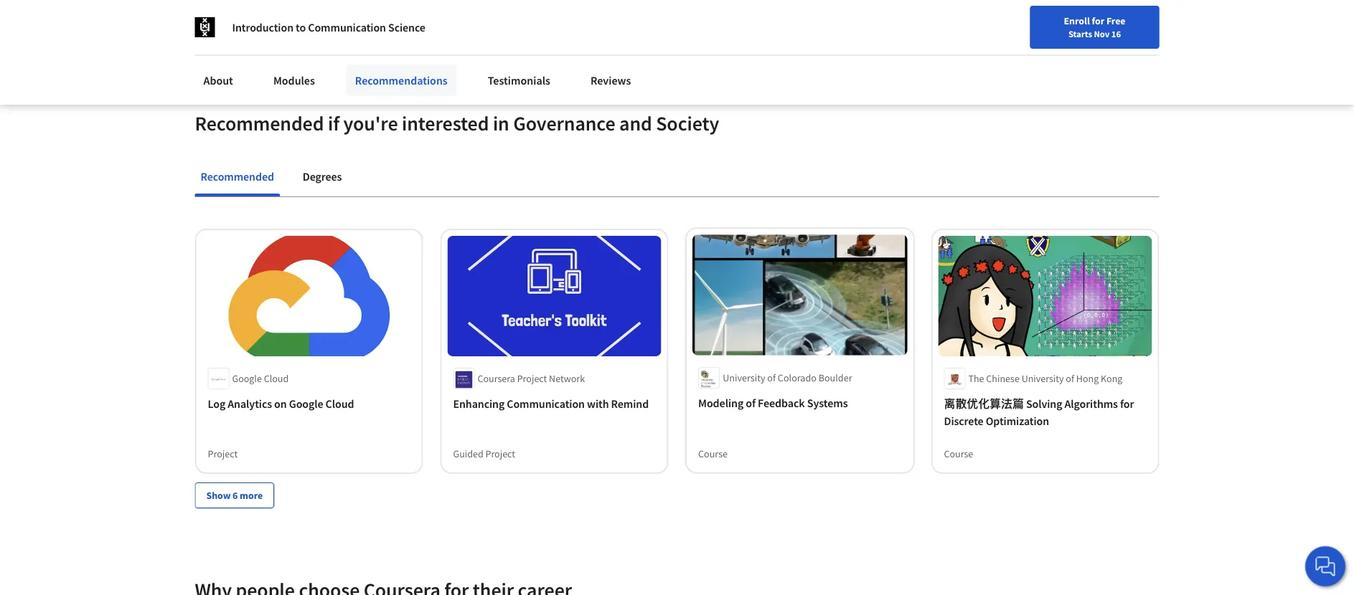 Task type: vqa. For each thing, say whether or not it's contained in the screenshot.
"Engineering"
no



Task type: locate. For each thing, give the bounding box(es) containing it.
google cloud
[[232, 372, 289, 385]]

1 horizontal spatial google
[[289, 397, 323, 411]]

cloud right on
[[326, 397, 354, 411]]

1 horizontal spatial project
[[486, 448, 515, 461]]

hong
[[1077, 372, 1099, 385]]

find your new career
[[956, 17, 1046, 29]]

recommendation tabs tab list
[[195, 160, 1160, 197]]

cloud up on
[[264, 372, 289, 385]]

of up 'modeling of feedback systems'
[[767, 372, 776, 385]]

recommended button
[[195, 160, 280, 194]]

google up the 'analytics'
[[232, 372, 262, 385]]

university up modeling
[[723, 372, 765, 385]]

离散优化算法篇 solving algorithms for discrete optimization link
[[944, 395, 1147, 430]]

1 vertical spatial for
[[1120, 397, 1134, 411]]

1 horizontal spatial of
[[767, 372, 776, 385]]

algorithms
[[1065, 397, 1118, 411]]

about link
[[195, 65, 242, 96]]

0 horizontal spatial communication
[[308, 20, 386, 34]]

1 vertical spatial communication
[[507, 397, 585, 411]]

course for 离散优化算法篇 solving algorithms for discrete optimization
[[944, 448, 974, 461]]

1 horizontal spatial communication
[[507, 397, 585, 411]]

the chinese university of hong kong
[[969, 372, 1123, 385]]

recommended
[[195, 111, 324, 136], [201, 170, 274, 184]]

1 vertical spatial recommended
[[201, 170, 274, 184]]

university
[[723, 372, 765, 385], [1022, 372, 1064, 385]]

interested
[[402, 111, 489, 136]]

communication
[[308, 20, 386, 34], [507, 397, 585, 411]]

university of amsterdam image
[[195, 17, 215, 37]]

communication right the to
[[308, 20, 386, 34]]

1 course from the left
[[699, 448, 728, 461]]

introduction
[[232, 20, 294, 34]]

coursera project network
[[478, 372, 585, 385]]

0 vertical spatial recommended
[[195, 111, 324, 136]]

for up the nov
[[1092, 14, 1105, 27]]

reviews
[[591, 73, 631, 88]]

project up enhancing communication with remind
[[517, 372, 547, 385]]

modules link
[[265, 65, 324, 96]]

recommended for recommended if you're interested in governance and society
[[195, 111, 324, 136]]

1 horizontal spatial course
[[944, 448, 974, 461]]

log analytics on google cloud
[[208, 397, 354, 411]]

0 vertical spatial for
[[1092, 14, 1105, 27]]

kong
[[1101, 372, 1123, 385]]

1 university from the left
[[723, 372, 765, 385]]

for down kong
[[1120, 397, 1134, 411]]

course down the discrete
[[944, 448, 974, 461]]

degrees
[[303, 170, 342, 184]]

google
[[232, 372, 262, 385], [289, 397, 323, 411]]

the
[[969, 372, 984, 385]]

chinese
[[986, 372, 1020, 385]]

recommended for recommended
[[201, 170, 274, 184]]

cloud
[[264, 372, 289, 385], [326, 397, 354, 411]]

0 horizontal spatial university
[[723, 372, 765, 385]]

of right modeling
[[746, 397, 756, 411]]

2 horizontal spatial project
[[517, 372, 547, 385]]

0 horizontal spatial for
[[1092, 14, 1105, 27]]

project
[[517, 372, 547, 385], [208, 448, 238, 461], [486, 448, 515, 461]]

0 vertical spatial google
[[232, 372, 262, 385]]

None search field
[[205, 9, 549, 38]]

course down modeling
[[699, 448, 728, 461]]

find your new career link
[[949, 14, 1053, 32]]

reviews link
[[582, 65, 640, 96]]

of
[[767, 372, 776, 385], [1066, 372, 1075, 385], [746, 397, 756, 411]]

new
[[998, 17, 1016, 29]]

project for guided
[[486, 448, 515, 461]]

0 horizontal spatial course
[[699, 448, 728, 461]]

0 horizontal spatial cloud
[[264, 372, 289, 385]]

for
[[1092, 14, 1105, 27], [1120, 397, 1134, 411]]

on
[[274, 397, 287, 411]]

introduction to communication science
[[232, 20, 426, 34]]

recommended inside button
[[201, 170, 274, 184]]

project right guided
[[486, 448, 515, 461]]

guided
[[453, 448, 484, 461]]

1 horizontal spatial university
[[1022, 372, 1064, 385]]

network
[[549, 372, 585, 385]]

your
[[977, 17, 996, 29]]

english
[[1079, 16, 1114, 31]]

0 horizontal spatial of
[[746, 397, 756, 411]]

1 horizontal spatial cloud
[[326, 397, 354, 411]]

1 horizontal spatial for
[[1120, 397, 1134, 411]]

1 vertical spatial google
[[289, 397, 323, 411]]

project up "show"
[[208, 448, 238, 461]]

find
[[956, 17, 975, 29]]

solving
[[1026, 397, 1063, 411]]

离散优化算法篇
[[944, 397, 1024, 411]]

show
[[206, 489, 231, 502]]

google right on
[[289, 397, 323, 411]]

society
[[656, 111, 719, 136]]

communication down coursera project network
[[507, 397, 585, 411]]

2 course from the left
[[944, 448, 974, 461]]

university up solving
[[1022, 372, 1064, 385]]

governance
[[513, 111, 616, 136]]

of left hong
[[1066, 372, 1075, 385]]

course
[[699, 448, 728, 461], [944, 448, 974, 461]]

of for boulder
[[767, 372, 776, 385]]

testimonials
[[488, 73, 550, 88]]

2 horizontal spatial of
[[1066, 372, 1075, 385]]



Task type: describe. For each thing, give the bounding box(es) containing it.
systems
[[807, 397, 848, 411]]

2 university from the left
[[1022, 372, 1064, 385]]

enhancing communication with remind link
[[453, 395, 656, 413]]

english button
[[1053, 0, 1140, 47]]

feedback
[[758, 397, 805, 411]]

0 horizontal spatial project
[[208, 448, 238, 461]]

modeling
[[699, 397, 744, 411]]

for inside the enroll for free starts nov 16
[[1092, 14, 1105, 27]]

course for modeling of feedback systems
[[699, 448, 728, 461]]

and
[[619, 111, 652, 136]]

if
[[328, 111, 339, 136]]

enhancing communication with remind
[[453, 397, 649, 411]]

chat with us image
[[1314, 556, 1337, 579]]

show 6 more button
[[195, 483, 274, 509]]

to
[[296, 20, 306, 34]]

recommended if you're interested in governance and society
[[195, 111, 719, 136]]

remind
[[611, 397, 649, 411]]

project for coursera
[[517, 372, 547, 385]]

16
[[1112, 28, 1121, 39]]

log analytics on google cloud link
[[208, 395, 410, 413]]

0 vertical spatial cloud
[[264, 372, 289, 385]]

starts
[[1069, 28, 1092, 39]]

with
[[587, 397, 609, 411]]

for inside 离散优化算法篇 solving algorithms for discrete optimization
[[1120, 397, 1134, 411]]

optimization
[[986, 414, 1049, 428]]

free
[[1107, 14, 1126, 27]]

degrees button
[[297, 160, 348, 194]]

discrete
[[944, 414, 984, 428]]

0 horizontal spatial google
[[232, 372, 262, 385]]

testimonials link
[[479, 65, 559, 96]]

university of colorado boulder
[[723, 372, 852, 385]]

collection element
[[186, 198, 1168, 532]]

modeling of feedback systems link
[[699, 395, 901, 413]]

recommendations link
[[347, 65, 456, 96]]

about
[[203, 73, 233, 88]]

analytics
[[228, 397, 272, 411]]

colorado
[[778, 372, 816, 385]]

6
[[233, 489, 238, 502]]

boulder
[[818, 372, 852, 385]]

show notifications image
[[1161, 18, 1178, 35]]

career
[[1018, 17, 1046, 29]]

enroll for free starts nov 16
[[1064, 14, 1126, 39]]

1 vertical spatial cloud
[[326, 397, 354, 411]]

离散优化算法篇 solving algorithms for discrete optimization
[[944, 397, 1134, 428]]

modeling of feedback systems
[[699, 397, 848, 411]]

guided project
[[453, 448, 515, 461]]

coursera
[[478, 372, 515, 385]]

show 6 more
[[206, 489, 263, 502]]

recommendations
[[355, 73, 448, 88]]

nov
[[1094, 28, 1110, 39]]

modules
[[273, 73, 315, 88]]

in
[[493, 111, 509, 136]]

enhancing
[[453, 397, 505, 411]]

you're
[[343, 111, 398, 136]]

0 vertical spatial communication
[[308, 20, 386, 34]]

more
[[240, 489, 263, 502]]

google inside log analytics on google cloud link
[[289, 397, 323, 411]]

log
[[208, 397, 225, 411]]

of for systems
[[746, 397, 756, 411]]

communication inside the collection element
[[507, 397, 585, 411]]

enroll
[[1064, 14, 1090, 27]]

science
[[388, 20, 426, 34]]



